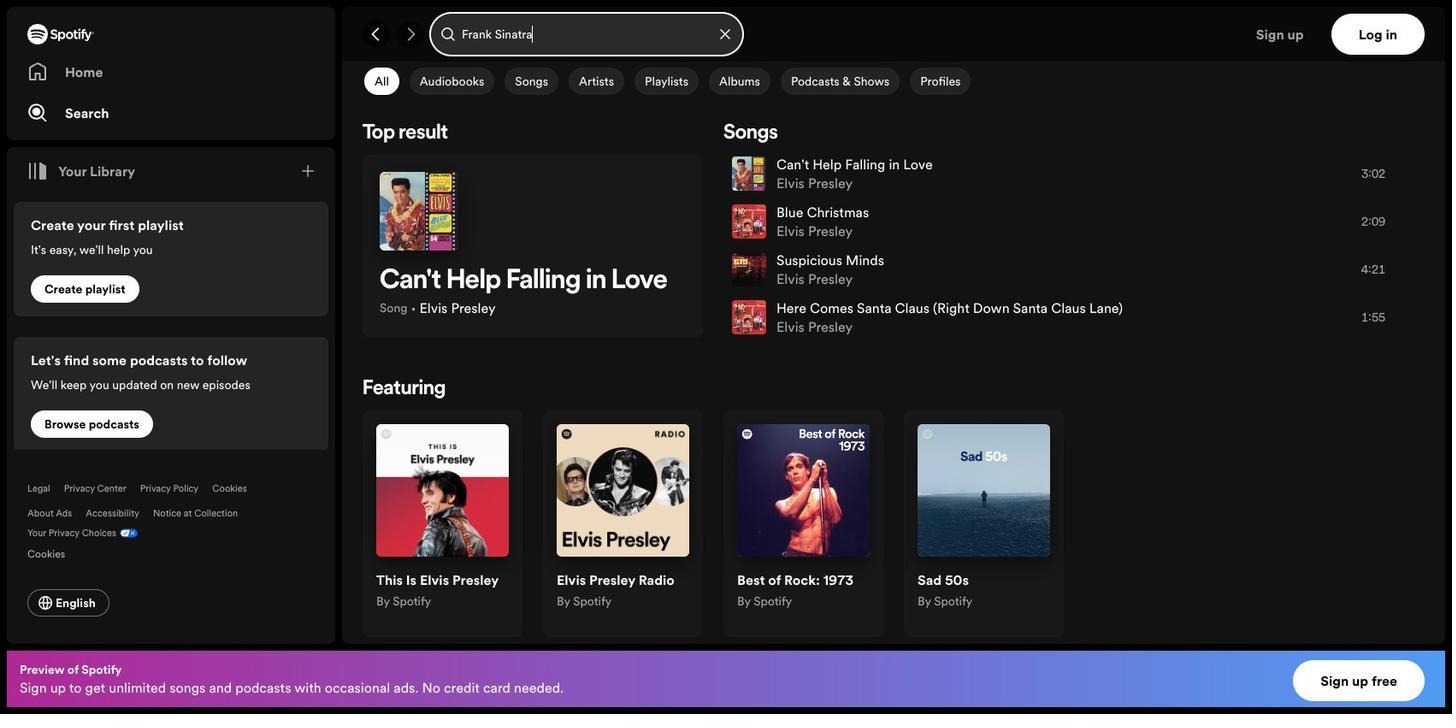Task type: locate. For each thing, give the bounding box(es) containing it.
go back image
[[369, 27, 383, 41]]

cell
[[732, 151, 1264, 197], [732, 198, 1264, 245], [732, 246, 1264, 292], [732, 294, 1264, 340]]

none search field inside top bar and user menu element
[[431, 14, 742, 55]]

spotify image
[[27, 24, 94, 44]]

None search field
[[431, 14, 742, 55]]

clear search field image
[[718, 27, 732, 41]]

3 cell from the top
[[732, 246, 1264, 292]]

1 cell from the top
[[732, 151, 1264, 197]]

None checkbox
[[364, 68, 399, 95], [410, 68, 495, 95], [505, 68, 559, 95], [635, 68, 699, 95], [781, 68, 900, 95], [364, 68, 399, 95], [410, 68, 495, 95], [505, 68, 559, 95], [635, 68, 699, 95], [781, 68, 900, 95]]

What do you want to listen to? field
[[431, 14, 742, 55]]

4 cell from the top
[[732, 294, 1264, 340]]

None checkbox
[[569, 68, 624, 95], [709, 68, 770, 95], [910, 68, 971, 95], [569, 68, 624, 95], [709, 68, 770, 95], [910, 68, 971, 95]]



Task type: vqa. For each thing, say whether or not it's contained in the screenshot.
Next icon
no



Task type: describe. For each thing, give the bounding box(es) containing it.
2 cell from the top
[[732, 198, 1264, 245]]

songs element
[[724, 123, 1425, 351]]

top bar and user menu element
[[342, 7, 1445, 62]]

go forward image
[[404, 27, 417, 41]]

top result element
[[363, 123, 703, 338]]

main element
[[7, 7, 335, 644]]

spotify – search element
[[342, 62, 1445, 714]]

featuring element
[[363, 379, 1425, 637]]



